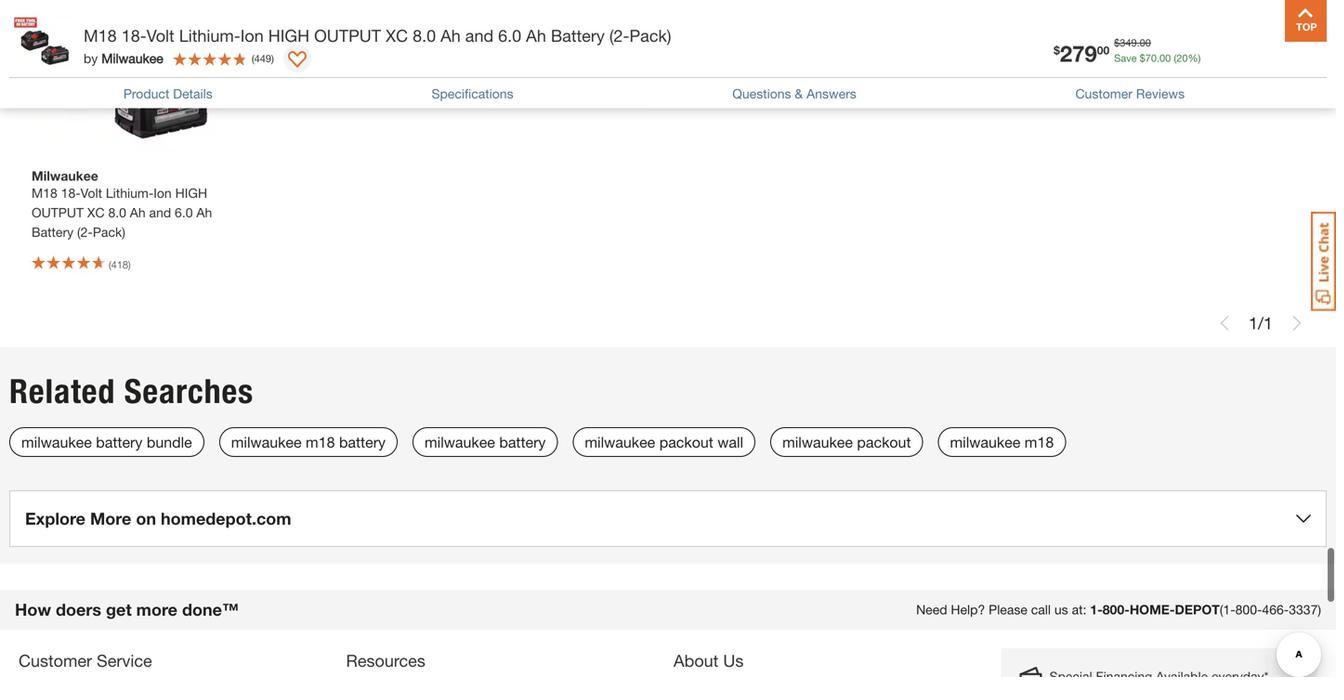 Task type: locate. For each thing, give the bounding box(es) containing it.
800- right at:
[[1103, 602, 1130, 618]]

1 vertical spatial ion
[[154, 185, 172, 201]]

0 horizontal spatial 1
[[1249, 313, 1259, 333]]

8.0 up specifications
[[413, 26, 436, 46]]

1 packout from the left
[[660, 434, 714, 451]]

milwaukee for milwaukee m18
[[950, 434, 1021, 451]]

00
[[1140, 37, 1152, 49], [1098, 44, 1110, 57], [1160, 52, 1171, 64]]

0 horizontal spatial battery
[[96, 434, 143, 451]]

0 vertical spatial lithium-
[[179, 26, 241, 46]]

1 vertical spatial milwaukee
[[32, 168, 98, 184]]

( inside the $ 279 00 $ 349 . 00 save $ 70 . 00 ( 20 %)
[[1174, 52, 1177, 64]]

0 horizontal spatial $
[[1054, 44, 1060, 57]]

1 vertical spatial high
[[175, 185, 207, 201]]

0 horizontal spatial 00
[[1098, 44, 1110, 57]]

1 horizontal spatial xc
[[386, 26, 408, 46]]

us
[[1055, 602, 1069, 618]]

battery inside milwaukee m18 18-volt lithium-ion high output xc 8.0 ah and 6.0 ah battery (2-pack)
[[32, 224, 74, 240]]

0 horizontal spatial high
[[175, 185, 207, 201]]

lithium- up ( 418 ) at the left top
[[106, 185, 154, 201]]

0 vertical spatial xc
[[386, 26, 408, 46]]

0 horizontal spatial (2-
[[77, 224, 93, 240]]

battery for milwaukee battery bundle
[[96, 434, 143, 451]]

0 vertical spatial )
[[271, 52, 274, 64]]

customer down save at the top right of page
[[1076, 86, 1133, 101]]

save
[[1115, 52, 1137, 64]]

customer down how
[[19, 651, 92, 671]]

0 horizontal spatial m18
[[32, 185, 57, 201]]

( down milwaukee m18 18-volt lithium-ion high output xc 8.0 ah and 6.0 ah battery (2-pack)
[[109, 259, 111, 271]]

1 horizontal spatial 18-
[[121, 26, 147, 46]]

1 vertical spatial pack)
[[93, 224, 125, 240]]

2 horizontal spatial (
[[1174, 52, 1177, 64]]

0 horizontal spatial xc
[[87, 205, 105, 220]]

0 vertical spatial .
[[1137, 37, 1140, 49]]

0 horizontal spatial 18-
[[61, 185, 81, 201]]

1 vertical spatial xc
[[87, 205, 105, 220]]

high inside milwaukee m18 18-volt lithium-ion high output xc 8.0 ah and 6.0 ah battery (2-pack)
[[175, 185, 207, 201]]

0 vertical spatial volt
[[147, 26, 174, 46]]

1 horizontal spatial ion
[[241, 26, 264, 46]]

m18 inside 'link'
[[306, 434, 335, 451]]

milwaukee battery
[[425, 434, 546, 451]]

0 horizontal spatial 8.0
[[108, 205, 126, 220]]

packout
[[660, 434, 714, 451], [857, 434, 911, 451]]

0 horizontal spatial volt
[[81, 185, 102, 201]]

milwaukee battery bundle link
[[9, 428, 204, 457]]

please
[[989, 602, 1028, 618]]

0 horizontal spatial output
[[32, 205, 84, 220]]

1 1 from the left
[[1249, 313, 1259, 333]]

xc
[[386, 26, 408, 46], [87, 205, 105, 220]]

) down milwaukee m18 18-volt lithium-ion high output xc 8.0 ah and 6.0 ah battery (2-pack)
[[128, 259, 131, 271]]

high
[[268, 26, 310, 46], [175, 185, 207, 201]]

1 milwaukee from the left
[[21, 434, 92, 451]]

)
[[271, 52, 274, 64], [128, 259, 131, 271]]

1 horizontal spatial 1
[[1264, 313, 1273, 333]]

6 milwaukee from the left
[[950, 434, 1021, 451]]

m18
[[306, 434, 335, 451], [1025, 434, 1054, 451]]

3 battery from the left
[[499, 434, 546, 451]]

home-
[[1130, 602, 1175, 618]]

0 vertical spatial battery
[[551, 26, 605, 46]]

0 vertical spatial 18-
[[121, 26, 147, 46]]

1 vertical spatial output
[[32, 205, 84, 220]]

) for ( 418 )
[[128, 259, 131, 271]]

0 vertical spatial 6.0
[[498, 26, 522, 46]]

6.0
[[498, 26, 522, 46], [175, 205, 193, 220]]

1 horizontal spatial pack)
[[630, 26, 672, 46]]

m18 18-volt lithium-ion high output xc 8.0 ah and 6.0 ah battery (2-pack) image
[[22, 0, 226, 155]]

milwaukee m18 18-volt lithium-ion high output xc 8.0 ah and 6.0 ah battery (2-pack)
[[32, 168, 212, 240]]

1 vertical spatial m18
[[32, 185, 57, 201]]

related
[[9, 371, 116, 412]]

0 horizontal spatial ion
[[154, 185, 172, 201]]

1 horizontal spatial (
[[252, 52, 254, 64]]

0 vertical spatial customer
[[1076, 86, 1133, 101]]

1 m18 from the left
[[306, 434, 335, 451]]

product details button
[[123, 84, 213, 104], [123, 84, 213, 104]]

00 left save at the top right of page
[[1098, 44, 1110, 57]]

milwaukee
[[21, 434, 92, 451], [231, 434, 302, 451], [425, 434, 495, 451], [585, 434, 656, 451], [783, 434, 853, 451], [950, 434, 1021, 451]]

1 vertical spatial battery
[[32, 224, 74, 240]]

lithium-
[[179, 26, 241, 46], [106, 185, 154, 201]]

2 milwaukee from the left
[[231, 434, 302, 451]]

0 horizontal spatial packout
[[660, 434, 714, 451]]

2 horizontal spatial $
[[1140, 52, 1146, 64]]

0 horizontal spatial battery
[[32, 224, 74, 240]]

pack)
[[630, 26, 672, 46], [93, 224, 125, 240]]

466-
[[1263, 602, 1289, 618]]

0 horizontal spatial customer
[[19, 651, 92, 671]]

0 horizontal spatial 800-
[[1103, 602, 1130, 618]]

18-
[[121, 26, 147, 46], [61, 185, 81, 201]]

0 horizontal spatial lithium-
[[106, 185, 154, 201]]

xc inside milwaukee m18 18-volt lithium-ion high output xc 8.0 ah and 6.0 ah battery (2-pack)
[[87, 205, 105, 220]]

questions & answers button
[[733, 84, 857, 104], [733, 84, 857, 104]]

battery
[[551, 26, 605, 46], [32, 224, 74, 240]]

00 up 70
[[1140, 37, 1152, 49]]

lithium- up details
[[179, 26, 241, 46]]

m18 inside milwaukee m18 18-volt lithium-ion high output xc 8.0 ah and 6.0 ah battery (2-pack)
[[32, 185, 57, 201]]

milwaukee
[[101, 51, 163, 66], [32, 168, 98, 184]]

2 m18 from the left
[[1025, 434, 1054, 451]]

help?
[[951, 602, 985, 618]]

1 vertical spatial 6.0
[[175, 205, 193, 220]]

1 left the this is the last slide image at the top right of page
[[1264, 313, 1273, 333]]

milwaukee packout wall
[[585, 434, 744, 451]]

1 horizontal spatial milwaukee
[[101, 51, 163, 66]]

2 battery from the left
[[339, 434, 386, 451]]

800- right depot
[[1236, 602, 1263, 618]]

1 right the this is the first slide "image"
[[1249, 313, 1259, 333]]

1 horizontal spatial m18
[[1025, 434, 1054, 451]]

0 vertical spatial m18
[[84, 26, 117, 46]]

1 vertical spatial 18-
[[61, 185, 81, 201]]

$ left save at the top right of page
[[1054, 44, 1060, 57]]

0 vertical spatial 8.0
[[413, 26, 436, 46]]

0 vertical spatial output
[[314, 26, 381, 46]]

by milwaukee
[[84, 51, 163, 66]]

m18 18-volt lithium-ion high output xc 8.0 ah and 6.0 ah battery (2-pack)
[[84, 26, 672, 46]]

3337)
[[1289, 602, 1322, 618]]

customer reviews button
[[1076, 84, 1185, 104], [1076, 84, 1185, 104]]

800-
[[1103, 602, 1130, 618], [1236, 602, 1263, 618]]

m18
[[84, 26, 117, 46], [32, 185, 57, 201]]

service
[[97, 651, 152, 671]]

1 horizontal spatial customer
[[1076, 86, 1133, 101]]

answers
[[807, 86, 857, 101]]

1 vertical spatial customer
[[19, 651, 92, 671]]

doers
[[56, 600, 101, 620]]

volt
[[147, 26, 174, 46], [81, 185, 102, 201]]

milwaukee inside 'link'
[[231, 434, 302, 451]]

bundle
[[147, 434, 192, 451]]

1 horizontal spatial .
[[1157, 52, 1160, 64]]

$ up save at the top right of page
[[1115, 37, 1120, 49]]

1 vertical spatial and
[[149, 205, 171, 220]]

(
[[1174, 52, 1177, 64], [252, 52, 254, 64], [109, 259, 111, 271]]

418
[[111, 259, 128, 271]]

1 horizontal spatial 6.0
[[498, 26, 522, 46]]

0 horizontal spatial milwaukee
[[32, 168, 98, 184]]

0 horizontal spatial m18
[[306, 434, 335, 451]]

1 horizontal spatial )
[[271, 52, 274, 64]]

1 horizontal spatial output
[[314, 26, 381, 46]]

specifications button
[[432, 84, 514, 104], [432, 84, 514, 104]]

1 horizontal spatial 8.0
[[413, 26, 436, 46]]

0 vertical spatial high
[[268, 26, 310, 46]]

1 horizontal spatial $
[[1115, 37, 1120, 49]]

and
[[465, 26, 494, 46], [149, 205, 171, 220]]

ion
[[241, 26, 264, 46], [154, 185, 172, 201]]

0 horizontal spatial .
[[1137, 37, 1140, 49]]

$ right save at the top right of page
[[1140, 52, 1146, 64]]

0 horizontal spatial pack)
[[93, 224, 125, 240]]

customer
[[1076, 86, 1133, 101], [19, 651, 92, 671]]

0 vertical spatial (2-
[[610, 26, 630, 46]]

1 horizontal spatial 800-
[[1236, 602, 1263, 618]]

0 vertical spatial ion
[[241, 26, 264, 46]]

1 / 1
[[1249, 313, 1273, 333]]

) left display icon
[[271, 52, 274, 64]]

0 horizontal spatial )
[[128, 259, 131, 271]]

how doers get more done™
[[15, 600, 239, 620]]

2 packout from the left
[[857, 434, 911, 451]]

milwaukee for milwaukee packout
[[783, 434, 853, 451]]

$
[[1115, 37, 1120, 49], [1054, 44, 1060, 57], [1140, 52, 1146, 64]]

done™
[[182, 600, 239, 620]]

1 vertical spatial volt
[[81, 185, 102, 201]]

%)
[[1188, 52, 1201, 64]]

0 horizontal spatial and
[[149, 205, 171, 220]]

( left %)
[[1174, 52, 1177, 64]]

output
[[314, 26, 381, 46], [32, 205, 84, 220]]

2 horizontal spatial battery
[[499, 434, 546, 451]]

0 horizontal spatial (
[[109, 259, 111, 271]]

8.0 up ( 418 ) at the left top
[[108, 205, 126, 220]]

milwaukee for milwaukee packout wall
[[585, 434, 656, 451]]

battery
[[96, 434, 143, 451], [339, 434, 386, 451], [499, 434, 546, 451]]

1 horizontal spatial lithium-
[[179, 26, 241, 46]]

00 right 70
[[1160, 52, 1171, 64]]

ah
[[441, 26, 461, 46], [526, 26, 546, 46], [130, 205, 146, 220], [196, 205, 212, 220]]

1 vertical spatial 8.0
[[108, 205, 126, 220]]

1 horizontal spatial packout
[[857, 434, 911, 451]]

customer for customer service
[[19, 651, 92, 671]]

4 milwaukee from the left
[[585, 434, 656, 451]]

1 battery from the left
[[96, 434, 143, 451]]

5 milwaukee from the left
[[783, 434, 853, 451]]

1 horizontal spatial and
[[465, 26, 494, 46]]

( 418 )
[[109, 259, 131, 271]]

1 vertical spatial )
[[128, 259, 131, 271]]

1 vertical spatial (2-
[[77, 224, 93, 240]]

3 milwaukee from the left
[[425, 434, 495, 451]]

0 vertical spatial pack)
[[630, 26, 672, 46]]

( left display icon
[[252, 52, 254, 64]]

(2-
[[610, 26, 630, 46], [77, 224, 93, 240]]

0 horizontal spatial 6.0
[[175, 205, 193, 220]]

milwaukee for milwaukee battery
[[425, 434, 495, 451]]

1 vertical spatial lithium-
[[106, 185, 154, 201]]

about
[[674, 651, 719, 671]]

1
[[1249, 313, 1259, 333], [1264, 313, 1273, 333]]

wall
[[718, 434, 744, 451]]

0 vertical spatial milwaukee
[[101, 51, 163, 66]]

1 horizontal spatial battery
[[339, 434, 386, 451]]



Task type: vqa. For each thing, say whether or not it's contained in the screenshot.
Jig to the top
no



Task type: describe. For each thing, give the bounding box(es) containing it.
m18 for milwaukee m18 battery
[[306, 434, 335, 451]]

2 1 from the left
[[1264, 313, 1273, 333]]

related searches
[[9, 371, 254, 412]]

ion inside milwaukee m18 18-volt lithium-ion high output xc 8.0 ah and 6.0 ah battery (2-pack)
[[154, 185, 172, 201]]

live chat image
[[1312, 212, 1337, 311]]

reviews
[[1137, 86, 1185, 101]]

milwaukee packout link
[[771, 428, 923, 457]]

explore
[[25, 509, 85, 529]]

customer service
[[19, 651, 152, 671]]

6.0 inside milwaukee m18 18-volt lithium-ion high output xc 8.0 ah and 6.0 ah battery (2-pack)
[[175, 205, 193, 220]]

milwaukee packout
[[783, 434, 911, 451]]

1 800- from the left
[[1103, 602, 1130, 618]]

2 horizontal spatial 00
[[1160, 52, 1171, 64]]

18- inside milwaukee m18 18-volt lithium-ion high output xc 8.0 ah and 6.0 ah battery (2-pack)
[[61, 185, 81, 201]]

1 horizontal spatial 00
[[1140, 37, 1152, 49]]

( for ( 449 )
[[252, 52, 254, 64]]

questions & answers
[[733, 86, 857, 101]]

449
[[254, 52, 271, 64]]

milwaukee m18 link
[[938, 428, 1066, 457]]

searches
[[124, 371, 254, 412]]

milwaukee m18
[[950, 434, 1054, 451]]

about us
[[674, 651, 744, 671]]

output inside milwaukee m18 18-volt lithium-ion high output xc 8.0 ah and 6.0 ah battery (2-pack)
[[32, 205, 84, 220]]

&
[[795, 86, 803, 101]]

(1-
[[1220, 602, 1236, 618]]

us
[[723, 651, 744, 671]]

questions
[[733, 86, 792, 101]]

more
[[136, 600, 178, 620]]

/
[[1259, 313, 1264, 333]]

milwaukee for milwaukee m18 battery
[[231, 434, 302, 451]]

( for ( 418 )
[[109, 259, 111, 271]]

specifications
[[432, 86, 514, 101]]

battery inside 'link'
[[339, 434, 386, 451]]

20
[[1177, 52, 1188, 64]]

70
[[1146, 52, 1157, 64]]

milwaukee packout wall link
[[573, 428, 756, 457]]

homedepot.com
[[161, 509, 292, 529]]

( 449 )
[[252, 52, 274, 64]]

this is the last slide image
[[1290, 316, 1305, 331]]

product
[[123, 86, 170, 101]]

) for ( 449 )
[[271, 52, 274, 64]]

get
[[106, 600, 132, 620]]

$ 279 00 $ 349 . 00 save $ 70 . 00 ( 20 %)
[[1054, 37, 1201, 66]]

(2- inside milwaukee m18 18-volt lithium-ion high output xc 8.0 ah and 6.0 ah battery (2-pack)
[[77, 224, 93, 240]]

at:
[[1072, 602, 1087, 618]]

more
[[90, 509, 131, 529]]

resources
[[346, 651, 426, 671]]

call
[[1032, 602, 1051, 618]]

milwaukee battery link
[[413, 428, 558, 457]]

need
[[917, 602, 948, 618]]

and inside milwaukee m18 18-volt lithium-ion high output xc 8.0 ah and 6.0 ah battery (2-pack)
[[149, 205, 171, 220]]

this is the first slide image
[[1218, 316, 1232, 331]]

1 horizontal spatial battery
[[551, 26, 605, 46]]

details
[[173, 86, 213, 101]]

customer reviews
[[1076, 86, 1185, 101]]

packout for milwaukee packout wall
[[660, 434, 714, 451]]

milwaukee m18 battery
[[231, 434, 386, 451]]

product details
[[123, 86, 213, 101]]

top button
[[1286, 0, 1327, 42]]

milwaukee battery bundle
[[21, 434, 192, 451]]

explore more on homedepot.com
[[25, 509, 292, 529]]

display image
[[288, 51, 307, 70]]

8.0 inside milwaukee m18 18-volt lithium-ion high output xc 8.0 ah and 6.0 ah battery (2-pack)
[[108, 205, 126, 220]]

battery for milwaukee battery
[[499, 434, 546, 451]]

m18 for milwaukee m18
[[1025, 434, 1054, 451]]

by
[[84, 51, 98, 66]]

lithium- inside milwaukee m18 18-volt lithium-ion high output xc 8.0 ah and 6.0 ah battery (2-pack)
[[106, 185, 154, 201]]

how
[[15, 600, 51, 620]]

explore more on homedepot.com button
[[9, 491, 1327, 547]]

on
[[136, 509, 156, 529]]

1 horizontal spatial (2-
[[610, 26, 630, 46]]

milwaukee m18 battery link
[[219, 428, 398, 457]]

pack) inside milwaukee m18 18-volt lithium-ion high output xc 8.0 ah and 6.0 ah battery (2-pack)
[[93, 224, 125, 240]]

1 horizontal spatial high
[[268, 26, 310, 46]]

1-
[[1091, 602, 1103, 618]]

0 vertical spatial and
[[465, 26, 494, 46]]

1 horizontal spatial volt
[[147, 26, 174, 46]]

milwaukee for milwaukee battery bundle
[[21, 434, 92, 451]]

2 800- from the left
[[1236, 602, 1263, 618]]

depot
[[1175, 602, 1220, 618]]

customer for customer reviews
[[1076, 86, 1133, 101]]

need help? please call us at: 1-800-home-depot (1-800-466-3337)
[[917, 602, 1322, 618]]

milwaukee inside milwaukee m18 18-volt lithium-ion high output xc 8.0 ah and 6.0 ah battery (2-pack)
[[32, 168, 98, 184]]

349
[[1120, 37, 1137, 49]]

1 vertical spatial .
[[1157, 52, 1160, 64]]

product image image
[[14, 9, 74, 70]]

1 horizontal spatial m18
[[84, 26, 117, 46]]

packout for milwaukee packout
[[857, 434, 911, 451]]

279
[[1060, 40, 1098, 66]]

volt inside milwaukee m18 18-volt lithium-ion high output xc 8.0 ah and 6.0 ah battery (2-pack)
[[81, 185, 102, 201]]



